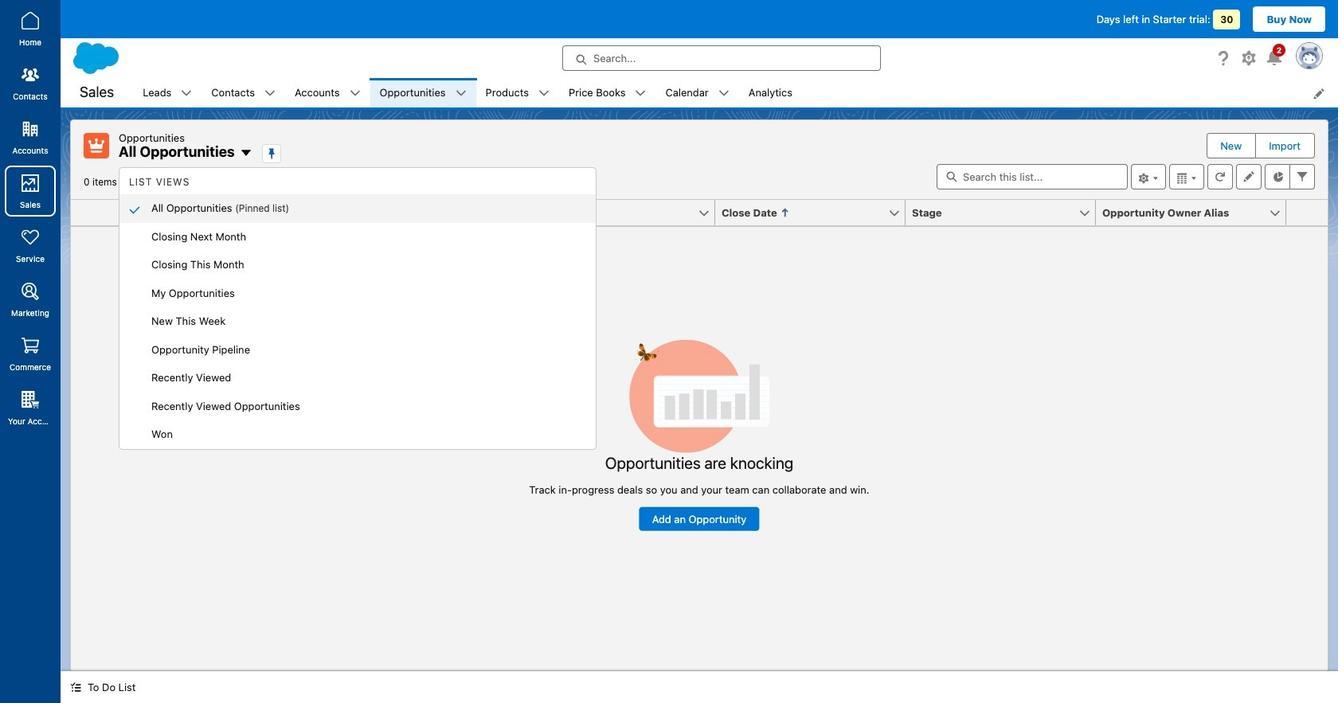 Task type: describe. For each thing, give the bounding box(es) containing it.
5 list item from the left
[[476, 78, 559, 108]]

4 text default image from the left
[[635, 88, 646, 99]]

action image
[[1286, 200, 1328, 225]]

opportunity owner alias element
[[1096, 200, 1296, 226]]

action element
[[1286, 200, 1328, 226]]

amount element
[[525, 200, 725, 226]]

1 text default image from the left
[[264, 88, 276, 99]]

2 text default image from the left
[[349, 88, 360, 99]]

all opportunities|opportunities|list view element
[[70, 119, 1328, 671]]

opportunity name element
[[144, 200, 344, 226]]

account name element
[[335, 200, 534, 226]]

7 list item from the left
[[656, 78, 739, 108]]



Task type: vqa. For each thing, say whether or not it's contained in the screenshot.
Unread By Owner element
no



Task type: locate. For each thing, give the bounding box(es) containing it.
list
[[133, 78, 1338, 108]]

6 list item from the left
[[559, 78, 656, 108]]

text default image
[[181, 88, 192, 99], [455, 88, 466, 99], [718, 88, 729, 99], [239, 147, 252, 159], [70, 682, 81, 693]]

opportunities | list views list box
[[119, 170, 596, 449]]

status
[[529, 339, 869, 531]]

item number image
[[71, 200, 119, 225]]

text default image
[[264, 88, 276, 99], [349, 88, 360, 99], [538, 88, 550, 99], [635, 88, 646, 99]]

list item
[[133, 78, 202, 108], [202, 78, 285, 108], [285, 78, 370, 108], [370, 78, 476, 108], [476, 78, 559, 108], [559, 78, 656, 108], [656, 78, 739, 108]]

Search All Opportunities list view. search field
[[937, 164, 1128, 190]]

stage element
[[906, 200, 1105, 226]]

cell
[[119, 200, 144, 226]]

all opportunities status
[[84, 176, 366, 188]]

item number element
[[71, 200, 119, 226]]

3 list item from the left
[[285, 78, 370, 108]]

2 list item from the left
[[202, 78, 285, 108]]

opportunities image
[[84, 133, 109, 158]]

4 list item from the left
[[370, 78, 476, 108]]

3 text default image from the left
[[538, 88, 550, 99]]

cell inside all opportunities|opportunities|list view element
[[119, 200, 144, 226]]

close date element
[[715, 200, 915, 226]]

1 list item from the left
[[133, 78, 202, 108]]



